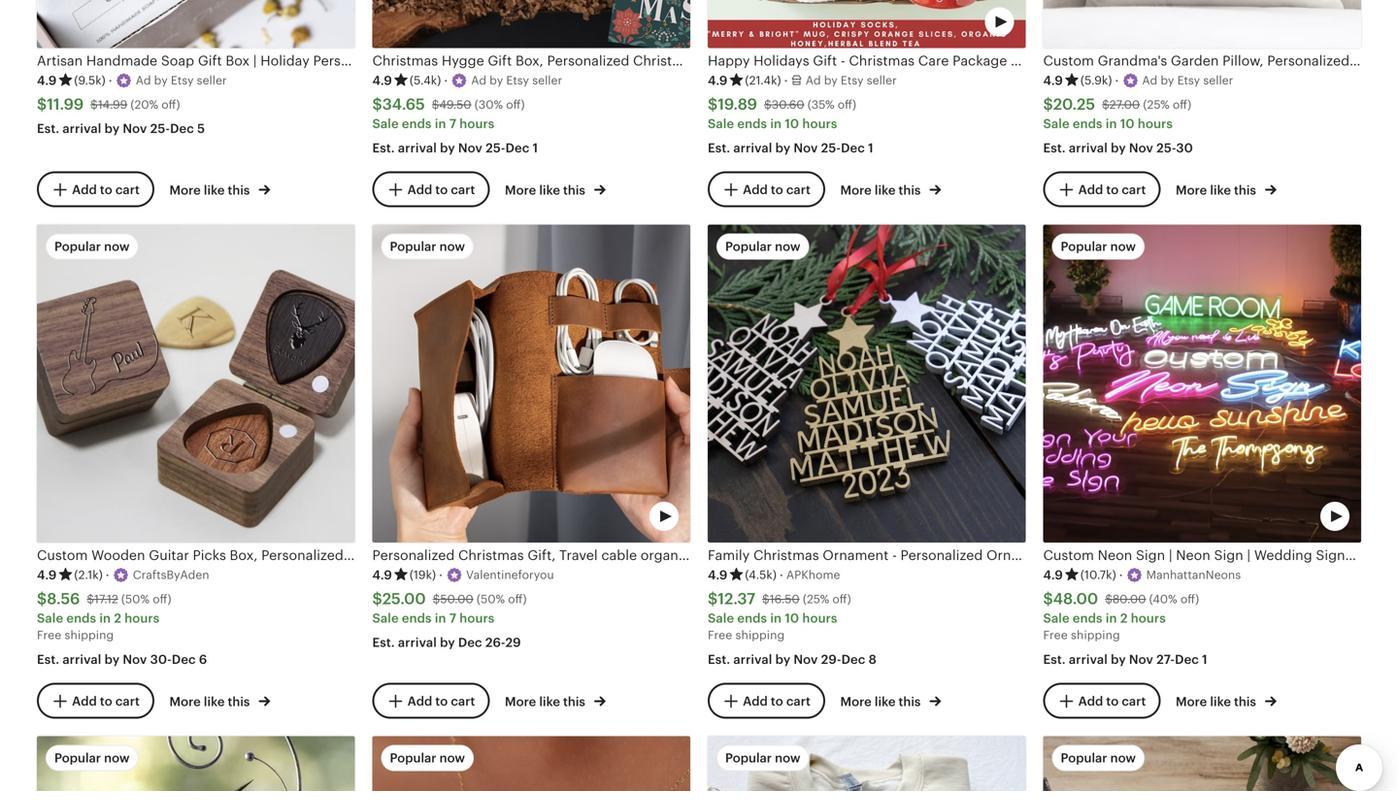 Task type: vqa. For each thing, say whether or not it's contained in the screenshot.
ALL
no



Task type: describe. For each thing, give the bounding box(es) containing it.
more for 20.25
[[1176, 183, 1207, 197]]

26-
[[485, 635, 505, 650]]

7 for 34.65
[[449, 116, 456, 131]]

1 for 34.65
[[533, 141, 538, 155]]

add to cart button for 25.00
[[372, 683, 490, 719]]

this for 8.56
[[228, 695, 250, 709]]

off) for 8.56
[[153, 593, 171, 606]]

by down $ 12.37 $ 16.50 (25% off) sale ends in 10 hours free shipping
[[775, 652, 790, 667]]

more like this link for 8.56
[[169, 691, 270, 711]]

arrival down $ 12.37 $ 16.50 (25% off) sale ends in 10 hours free shipping
[[733, 652, 772, 667]]

arrival inside $ 34.65 $ 49.50 (30% off) sale ends in 7 hours est. arrival by nov 25-dec 1
[[398, 141, 437, 155]]

by inside $ 20.25 $ 27.00 (25% off) sale ends in 10 hours est. arrival by nov 25-30
[[1111, 141, 1126, 155]]

product video element for name necklace gold, nameplate necklace 14k solid gold, custom name jewelry, gold filled name, mama necklace, personalized name jewelry, au20 image
[[372, 737, 690, 791]]

$ down (5.9k)
[[1102, 98, 1109, 111]]

more for 34.65
[[505, 183, 536, 197]]

5
[[197, 121, 205, 136]]

like for 48.00
[[1210, 695, 1231, 709]]

30.60
[[772, 98, 804, 111]]

4.9 for 25.00
[[372, 568, 392, 582]]

add to cart for 8.56
[[72, 694, 140, 709]]

$ left 49.50
[[372, 95, 382, 113]]

custom grandma's garden pillow, personalized birthflower pillow, grandmas garden pillow with grandkids, gift for grandma, christmas gift image
[[1043, 0, 1361, 48]]

$ left 17.12 on the bottom left of page
[[37, 590, 47, 608]]

$ down family
[[708, 590, 718, 608]]

more like this link for 25.00
[[505, 691, 606, 711]]

$ down (10.7k)
[[1105, 593, 1112, 606]]

hours for 20.25
[[1138, 116, 1173, 131]]

1 for 19.89
[[868, 141, 873, 155]]

more like this for 19.89
[[840, 183, 924, 197]]

· for 34.65
[[444, 73, 448, 88]]

$ 12.37 $ 16.50 (25% off) sale ends in 10 hours free shipping
[[708, 590, 851, 642]]

· for 11.99
[[109, 73, 112, 88]]

· for 8.56
[[106, 568, 109, 582]]

family christmas ornament - personalized ornament with names - christmas tree ornament image
[[708, 225, 1026, 543]]

$ down (4.5k)
[[762, 593, 770, 606]]

off) for 20.25
[[1173, 98, 1191, 111]]

27.00
[[1109, 98, 1140, 111]]

10 for 19.89
[[785, 116, 799, 131]]

$ down (19k)
[[433, 593, 440, 606]]

sale for 25.00
[[372, 611, 399, 626]]

27-
[[1156, 652, 1175, 667]]

1 christmas from the left
[[753, 548, 819, 563]]

(5.4k)
[[410, 74, 441, 87]]

personalized christmas gift, travel cable organizer, leather cable organizer, desk organizer, christmas gift for dad, christmas gift for mom image
[[372, 225, 690, 543]]

artisan handmade soap gift box | holiday personalized gift | soap gift set| thanksgiving gift| christmas gift image
[[37, 0, 355, 48]]

(10.7k)
[[1080, 568, 1116, 582]]

4 popular now link from the left
[[1043, 737, 1361, 791]]

17.12
[[94, 593, 118, 606]]

add to cart button for 19.89
[[708, 171, 825, 207]]

hours for 8.56
[[124, 611, 159, 626]]

(50% for 25.00
[[477, 593, 505, 606]]

to for 34.65
[[435, 182, 448, 197]]

$ 8.56 $ 17.12 (50% off) sale ends in 2 hours free shipping
[[37, 590, 171, 642]]

7 for 25.00
[[449, 611, 456, 626]]

cart for 25.00
[[451, 694, 475, 709]]

(21.4k)
[[745, 74, 781, 87]]

add to cart for 25.00
[[407, 694, 475, 709]]

12.37
[[718, 590, 755, 608]]

est. down 12.37
[[708, 652, 730, 667]]

like for 25.00
[[539, 695, 560, 709]]

shipping for 12.37
[[735, 629, 785, 642]]

product video element for personalized mama sweatshirt with kid names on sleeve, mothers day gift, birthday gift for mom, new mom gift, minimalist cool mom sweater image
[[708, 737, 1026, 791]]

3 popular now link from the left
[[708, 737, 1026, 791]]

like for 12.37
[[875, 695, 896, 709]]

dec inside $ 19.89 $ 30.60 (35% off) sale ends in 10 hours est. arrival by nov 25-dec 1
[[841, 141, 865, 155]]

add to cart button for 11.99
[[37, 171, 154, 207]]

this for 20.25
[[1234, 183, 1256, 197]]

more like this link for 12.37
[[840, 691, 941, 711]]

more like this for 25.00
[[505, 695, 588, 709]]

2 christmas from the left
[[1146, 548, 1211, 563]]

· for 48.00
[[1119, 568, 1123, 582]]

est. arrival by nov 30-dec 6
[[37, 652, 207, 667]]

(25% for 12.37
[[803, 593, 829, 606]]

like for 34.65
[[539, 183, 560, 197]]

free for 48.00
[[1043, 629, 1068, 642]]

nov inside $ 34.65 $ 49.50 (30% off) sale ends in 7 hours est. arrival by nov 25-dec 1
[[458, 141, 482, 155]]

more like this for 20.25
[[1176, 183, 1259, 197]]

to for 20.25
[[1106, 182, 1119, 197]]

est. down 11.99
[[37, 121, 59, 136]]

more like this for 8.56
[[169, 695, 253, 709]]

$ inside $ 11.99 $ 14.99 (20% off)
[[90, 98, 98, 111]]

sale for 12.37
[[708, 611, 734, 626]]

20.25
[[1053, 95, 1095, 113]]

· for 19.89
[[784, 73, 788, 88]]

(25% for 20.25
[[1143, 98, 1170, 111]]

ends for 12.37
[[737, 611, 767, 626]]

sale for 34.65
[[372, 116, 399, 131]]

by down the $ 48.00 $ 80.00 (40% off) sale ends in 2 hours free shipping
[[1111, 652, 1126, 667]]

$ 48.00 $ 80.00 (40% off) sale ends in 2 hours free shipping
[[1043, 590, 1199, 642]]

by down $ 8.56 $ 17.12 (50% off) sale ends in 2 hours free shipping
[[105, 652, 120, 667]]

1 - from the left
[[892, 548, 897, 563]]

more like this link for 20.25
[[1176, 179, 1277, 199]]

25- for 19.89
[[821, 141, 841, 155]]

$ left 14.99
[[37, 95, 47, 113]]

in for 48.00
[[1106, 611, 1117, 626]]

$ 19.89 $ 30.60 (35% off) sale ends in 10 hours est. arrival by nov 25-dec 1
[[708, 95, 873, 155]]

product video element for hummingbird stained glass window hangings christmas gifts hummingbird gift custom stained glass bird suncatcher humming bird feeder image
[[37, 737, 355, 791]]

est. down 48.00
[[1043, 652, 1066, 667]]

4.9 for 48.00
[[1043, 568, 1063, 582]]

to for 48.00
[[1106, 694, 1119, 709]]

$ down (2.1k) at the bottom left of the page
[[87, 593, 94, 606]]

(35%
[[808, 98, 834, 111]]

est. arrival by nov 27-dec 1
[[1043, 652, 1208, 667]]

to for 11.99
[[100, 182, 112, 197]]

cart for 8.56
[[115, 694, 140, 709]]

product video element for custom neon sign | neon sign | wedding signs | name neon sign | led neon light sign | wedding bridesmaid gifts | wall decor | home decor image
[[1043, 225, 1361, 543]]

(20%
[[130, 98, 158, 111]]

nov left the 27-
[[1129, 652, 1153, 667]]

1 popular now link from the left
[[37, 737, 355, 791]]

$ down (21.4k) at the right
[[764, 98, 772, 111]]

nov left 30-
[[123, 652, 147, 667]]

cart for 19.89
[[786, 182, 811, 197]]

personalized leather journal, personalized notebook graduation gift, custom diary for women, gift for man, engraved travel journal image
[[1043, 737, 1361, 791]]

$ 20.25 $ 27.00 (25% off) sale ends in 10 hours est. arrival by nov 25-30
[[1043, 95, 1193, 155]]

$ 25.00 $ 50.00 (50% off) sale ends in 7 hours est. arrival by dec 26-29
[[372, 590, 527, 650]]

in for 8.56
[[99, 611, 111, 626]]

add to cart for 34.65
[[407, 182, 475, 197]]

more like this for 34.65
[[505, 183, 588, 197]]

shipping for 8.56
[[65, 629, 114, 642]]

dec inside $ 34.65 $ 49.50 (30% off) sale ends in 7 hours est. arrival by nov 25-dec 1
[[505, 141, 529, 155]]

by down 14.99
[[105, 121, 120, 136]]

custom wooden guitar picks box, personalized guitar pick box storage wood guitar pick organizer music gift for guitarist musician image
[[37, 225, 355, 543]]

4.9 for 11.99
[[37, 73, 57, 88]]

4.9 for 8.56
[[37, 568, 57, 582]]

to for 8.56
[[100, 694, 112, 709]]

to for 19.89
[[771, 182, 783, 197]]

more like this link for 11.99
[[169, 179, 270, 199]]

add for 48.00
[[1078, 694, 1103, 709]]

8
[[868, 652, 877, 667]]

cart for 34.65
[[451, 182, 475, 197]]

add for 20.25
[[1078, 182, 1103, 197]]

like for 20.25
[[1210, 183, 1231, 197]]

(30%
[[475, 98, 503, 111]]

19.89
[[718, 95, 757, 113]]

free for 8.56
[[37, 629, 61, 642]]

arrival down $ 8.56 $ 17.12 (50% off) sale ends in 2 hours free shipping
[[63, 652, 101, 667]]



Task type: locate. For each thing, give the bounding box(es) containing it.
this for 11.99
[[228, 183, 250, 197]]

shipping inside $ 8.56 $ 17.12 (50% off) sale ends in 2 hours free shipping
[[65, 629, 114, 642]]

in inside the $ 48.00 $ 80.00 (40% off) sale ends in 2 hours free shipping
[[1106, 611, 1117, 626]]

25- for 20.25
[[1156, 141, 1176, 155]]

0 horizontal spatial free
[[37, 629, 61, 642]]

more like this for 12.37
[[840, 695, 924, 709]]

product video element for personalized christmas gift, travel cable organizer, leather cable organizer, desk organizer, christmas gift for dad, christmas gift for mom image
[[372, 225, 690, 543]]

nov down '(20%'
[[123, 121, 147, 136]]

off) for 19.89
[[838, 98, 856, 111]]

popular
[[54, 239, 101, 254], [390, 239, 436, 254], [725, 239, 772, 254], [1061, 239, 1107, 254], [54, 751, 101, 766], [390, 751, 436, 766], [725, 751, 772, 766], [1061, 751, 1107, 766]]

to for 25.00
[[435, 694, 448, 709]]

(40%
[[1149, 593, 1177, 606]]

34.65
[[382, 95, 425, 113]]

0 horizontal spatial 1
[[533, 141, 538, 155]]

$ left 50.00
[[372, 590, 382, 608]]

1 2 from the left
[[114, 611, 121, 626]]

off) inside the $ 48.00 $ 80.00 (40% off) sale ends in 2 hours free shipping
[[1180, 593, 1199, 606]]

add to cart button for 20.25
[[1043, 171, 1161, 207]]

ends down 19.89 at the right top of the page
[[737, 116, 767, 131]]

30
[[1176, 141, 1193, 155]]

nov inside $ 20.25 $ 27.00 (25% off) sale ends in 10 hours est. arrival by nov 25-30
[[1129, 141, 1153, 155]]

·
[[109, 73, 112, 88], [444, 73, 448, 88], [784, 73, 788, 88], [1115, 73, 1119, 88], [106, 568, 109, 582], [439, 568, 443, 582], [780, 568, 783, 582], [1119, 568, 1123, 582]]

personalized
[[900, 548, 983, 563]]

(9.5k)
[[74, 74, 106, 87]]

off) right 16.50
[[832, 593, 851, 606]]

hours inside $ 19.89 $ 30.60 (35% off) sale ends in 10 hours est. arrival by nov 25-dec 1
[[802, 116, 837, 131]]

popular now link
[[37, 737, 355, 791], [372, 737, 690, 791], [708, 737, 1026, 791], [1043, 737, 1361, 791]]

(50% for 8.56
[[121, 593, 150, 606]]

by inside $ 25.00 $ 50.00 (50% off) sale ends in 7 hours est. arrival by dec 26-29
[[440, 635, 455, 650]]

0 vertical spatial 7
[[449, 116, 456, 131]]

(50% right 17.12 on the bottom left of page
[[121, 593, 150, 606]]

1 inside $ 34.65 $ 49.50 (30% off) sale ends in 7 hours est. arrival by nov 25-dec 1
[[533, 141, 538, 155]]

add for 12.37
[[743, 694, 768, 709]]

7 down 50.00
[[449, 611, 456, 626]]

hours down 27.00
[[1138, 116, 1173, 131]]

2 - from the left
[[1137, 548, 1142, 563]]

(5.9k)
[[1080, 74, 1112, 87]]

cart for 20.25
[[1122, 182, 1146, 197]]

off) right (35%
[[838, 98, 856, 111]]

2 horizontal spatial free
[[1043, 629, 1068, 642]]

add to cart for 48.00
[[1078, 694, 1146, 709]]

more for 19.89
[[840, 183, 872, 197]]

1 7 from the top
[[449, 116, 456, 131]]

more like this for 11.99
[[169, 183, 253, 197]]

christmas hygge gift box, personalized christmas tea gift set, friendship gift, thank you gift, xmas gift for friends, thinking of you gift image
[[372, 0, 690, 48]]

est. down 34.65
[[372, 141, 395, 155]]

2 for 48.00
[[1120, 611, 1128, 626]]

tree
[[1215, 548, 1243, 563]]

to down $ 20.25 $ 27.00 (25% off) sale ends in 10 hours est. arrival by nov 25-30
[[1106, 182, 1119, 197]]

ends down 8.56
[[66, 611, 96, 626]]

sale inside $ 25.00 $ 50.00 (50% off) sale ends in 7 hours est. arrival by dec 26-29
[[372, 611, 399, 626]]

more like this for 48.00
[[1176, 695, 1259, 709]]

in down 49.50
[[435, 116, 446, 131]]

1 horizontal spatial free
[[708, 629, 732, 642]]

hours inside $ 20.25 $ 27.00 (25% off) sale ends in 10 hours est. arrival by nov 25-30
[[1138, 116, 1173, 131]]

shipping inside $ 12.37 $ 16.50 (25% off) sale ends in 10 hours free shipping
[[735, 629, 785, 642]]

in down 16.50
[[770, 611, 782, 626]]

· right (4.5k)
[[780, 568, 783, 582]]

est.
[[37, 121, 59, 136], [372, 141, 395, 155], [708, 141, 730, 155], [1043, 141, 1066, 155], [372, 635, 395, 650], [37, 652, 59, 667], [708, 652, 730, 667], [1043, 652, 1066, 667]]

by inside $ 19.89 $ 30.60 (35% off) sale ends in 10 hours est. arrival by nov 25-dec 1
[[775, 141, 790, 155]]

in inside $ 34.65 $ 49.50 (30% off) sale ends in 7 hours est. arrival by nov 25-dec 1
[[435, 116, 446, 131]]

sale
[[372, 116, 399, 131], [708, 116, 734, 131], [1043, 116, 1070, 131], [37, 611, 63, 626], [372, 611, 399, 626], [708, 611, 734, 626], [1043, 611, 1070, 626]]

ends inside the $ 48.00 $ 80.00 (40% off) sale ends in 2 hours free shipping
[[1073, 611, 1103, 626]]

in inside $ 12.37 $ 16.50 (25% off) sale ends in 10 hours free shipping
[[770, 611, 782, 626]]

est. down 20.25
[[1043, 141, 1066, 155]]

2
[[114, 611, 121, 626], [1120, 611, 1128, 626]]

like for 11.99
[[204, 183, 225, 197]]

off) right '(20%'
[[161, 98, 180, 111]]

add to cart down $ 34.65 $ 49.50 (30% off) sale ends in 7 hours est. arrival by nov 25-dec 1
[[407, 182, 475, 197]]

3 free from the left
[[1043, 629, 1068, 642]]

arrival
[[63, 121, 101, 136], [398, 141, 437, 155], [733, 141, 772, 155], [1069, 141, 1108, 155], [398, 635, 437, 650], [63, 652, 101, 667], [733, 652, 772, 667], [1069, 652, 1108, 667]]

sale for 8.56
[[37, 611, 63, 626]]

in down 50.00
[[435, 611, 446, 626]]

30-
[[150, 652, 172, 667]]

dec inside $ 25.00 $ 50.00 (50% off) sale ends in 7 hours est. arrival by dec 26-29
[[458, 635, 482, 650]]

add to cart for 19.89
[[743, 182, 811, 197]]

ends for 25.00
[[402, 611, 432, 626]]

(50%
[[121, 593, 150, 606], [477, 593, 505, 606]]

add down the est. arrival by nov 29-dec 8
[[743, 694, 768, 709]]

$ left 27.00
[[1043, 95, 1053, 113]]

0 horizontal spatial (25%
[[803, 593, 829, 606]]

ends for 34.65
[[402, 116, 432, 131]]

hours for 25.00
[[459, 611, 495, 626]]

free inside $ 8.56 $ 17.12 (50% off) sale ends in 2 hours free shipping
[[37, 629, 61, 642]]

name necklace gold, nameplate necklace 14k solid gold, custom name jewelry, gold filled name, mama necklace, personalized name jewelry, au20 image
[[372, 737, 690, 791]]

ornament left with
[[986, 548, 1052, 563]]

ends down 34.65
[[402, 116, 432, 131]]

0 horizontal spatial shipping
[[65, 629, 114, 642]]

cart down $ 19.89 $ 30.60 (35% off) sale ends in 10 hours est. arrival by nov 25-dec 1 in the right of the page
[[786, 182, 811, 197]]

25.00
[[382, 590, 426, 608]]

add to cart button for 12.37
[[708, 683, 825, 719]]

$ left 30.60
[[708, 95, 718, 113]]

off) inside $ 34.65 $ 49.50 (30% off) sale ends in 7 hours est. arrival by nov 25-dec 1
[[506, 98, 525, 111]]

dec
[[170, 121, 194, 136], [505, 141, 529, 155], [841, 141, 865, 155], [458, 635, 482, 650], [172, 652, 196, 667], [841, 652, 865, 667], [1175, 652, 1199, 667]]

29
[[505, 635, 521, 650]]

ends down 20.25
[[1073, 116, 1103, 131]]

ornament left personalized
[[823, 548, 889, 563]]

add down est. arrival by nov 25-dec 5
[[72, 182, 97, 197]]

like
[[204, 183, 225, 197], [539, 183, 560, 197], [875, 183, 896, 197], [1210, 183, 1231, 197], [204, 695, 225, 709], [539, 695, 560, 709], [875, 695, 896, 709], [1210, 695, 1231, 709]]

add to cart button down $ 34.65 $ 49.50 (30% off) sale ends in 7 hours est. arrival by nov 25-dec 1
[[372, 171, 490, 207]]

sale down 8.56
[[37, 611, 63, 626]]

add to cart down $ 19.89 $ 30.60 (35% off) sale ends in 10 hours est. arrival by nov 25-dec 1 in the right of the page
[[743, 182, 811, 197]]

add to cart down $ 20.25 $ 27.00 (25% off) sale ends in 10 hours est. arrival by nov 25-30
[[1078, 182, 1146, 197]]

product video element
[[708, 0, 1026, 48], [372, 225, 690, 543], [1043, 225, 1361, 543], [37, 737, 355, 791], [372, 737, 690, 791], [708, 737, 1026, 791]]

free for 12.37
[[708, 629, 732, 642]]

ends
[[402, 116, 432, 131], [737, 116, 767, 131], [1073, 116, 1103, 131], [66, 611, 96, 626], [402, 611, 432, 626], [737, 611, 767, 626], [1073, 611, 1103, 626]]

7 inside $ 25.00 $ 50.00 (50% off) sale ends in 7 hours est. arrival by dec 26-29
[[449, 611, 456, 626]]

cart
[[115, 182, 140, 197], [451, 182, 475, 197], [786, 182, 811, 197], [1122, 182, 1146, 197], [115, 694, 140, 709], [451, 694, 475, 709], [786, 694, 811, 709], [1122, 694, 1146, 709]]

off) for 25.00
[[508, 593, 527, 606]]

0 horizontal spatial christmas
[[753, 548, 819, 563]]

8.56
[[47, 590, 80, 608]]

est. arrival by nov 29-dec 8
[[708, 652, 877, 667]]

$ down (9.5k)
[[90, 98, 98, 111]]

16.50
[[770, 593, 800, 606]]

2 horizontal spatial shipping
[[1071, 629, 1120, 642]]

· right (5.9k)
[[1115, 73, 1119, 88]]

shipping down 17.12 on the bottom left of page
[[65, 629, 114, 642]]

· for 20.25
[[1115, 73, 1119, 88]]

10 for 20.25
[[1120, 116, 1135, 131]]

1 free from the left
[[37, 629, 61, 642]]

ends for 48.00
[[1073, 611, 1103, 626]]

arrival down 19.89 at the right top of the page
[[733, 141, 772, 155]]

hours inside $ 34.65 $ 49.50 (30% off) sale ends in 7 hours est. arrival by nov 25-dec 1
[[459, 116, 495, 131]]

sale down 20.25
[[1043, 116, 1070, 131]]

10 inside $ 20.25 $ 27.00 (25% off) sale ends in 10 hours est. arrival by nov 25-30
[[1120, 116, 1135, 131]]

off) right (40%
[[1180, 593, 1199, 606]]

add to cart down the est. arrival by nov 29-dec 8
[[743, 694, 811, 709]]

add to cart for 11.99
[[72, 182, 140, 197]]

1 horizontal spatial (50%
[[477, 593, 505, 606]]

add down $ 19.89 $ 30.60 (35% off) sale ends in 10 hours est. arrival by nov 25-dec 1 in the right of the page
[[743, 182, 768, 197]]

3 shipping from the left
[[1071, 629, 1120, 642]]

hours down 50.00
[[459, 611, 495, 626]]

1 horizontal spatial christmas
[[1146, 548, 1211, 563]]

add for 11.99
[[72, 182, 97, 197]]

cart down $ 25.00 $ 50.00 (50% off) sale ends in 7 hours est. arrival by dec 26-29
[[451, 694, 475, 709]]

in inside $ 25.00 $ 50.00 (50% off) sale ends in 7 hours est. arrival by dec 26-29
[[435, 611, 446, 626]]

this for 48.00
[[1234, 695, 1256, 709]]

add to cart button down est. arrival by nov 25-dec 5
[[37, 171, 154, 207]]

6
[[199, 652, 207, 667]]

80.00
[[1112, 593, 1146, 606]]

ends inside $ 8.56 $ 17.12 (50% off) sale ends in 2 hours free shipping
[[66, 611, 96, 626]]

2 2 from the left
[[1120, 611, 1128, 626]]

by
[[105, 121, 120, 136], [440, 141, 455, 155], [775, 141, 790, 155], [1111, 141, 1126, 155], [440, 635, 455, 650], [105, 652, 120, 667], [775, 652, 790, 667], [1111, 652, 1126, 667]]

custom neon sign | neon sign | wedding signs | name neon sign | led neon light sign | wedding bridesmaid gifts | wall decor | home decor image
[[1043, 225, 1361, 543]]

(25% inside $ 20.25 $ 27.00 (25% off) sale ends in 10 hours est. arrival by nov 25-30
[[1143, 98, 1170, 111]]

to down the est. arrival by nov 29-dec 8
[[771, 694, 783, 709]]

product video element for happy holidays gift - christmas care package - personalized christmas gift - happy holidays - christmas self care kit - christmas gift ideas image
[[708, 0, 1026, 48]]

more for 48.00
[[1176, 695, 1207, 709]]

1 horizontal spatial 2
[[1120, 611, 1128, 626]]

sale inside $ 20.25 $ 27.00 (25% off) sale ends in 10 hours est. arrival by nov 25-30
[[1043, 116, 1070, 131]]

1 vertical spatial (25%
[[803, 593, 829, 606]]

2 free from the left
[[708, 629, 732, 642]]

sale down 34.65
[[372, 116, 399, 131]]

like for 19.89
[[875, 183, 896, 197]]

in
[[435, 116, 446, 131], [770, 116, 782, 131], [1106, 116, 1117, 131], [99, 611, 111, 626], [435, 611, 446, 626], [770, 611, 782, 626], [1106, 611, 1117, 626]]

7 inside $ 34.65 $ 49.50 (30% off) sale ends in 7 hours est. arrival by nov 25-dec 1
[[449, 116, 456, 131]]

2 popular now link from the left
[[372, 737, 690, 791]]

add to cart button down $ 20.25 $ 27.00 (25% off) sale ends in 10 hours est. arrival by nov 25-30
[[1043, 171, 1161, 207]]

1 ornament from the left
[[823, 548, 889, 563]]

(4.5k)
[[745, 568, 777, 582]]

$ down (5.4k)
[[432, 98, 439, 111]]

- right names
[[1137, 548, 1142, 563]]

(50% inside $ 25.00 $ 50.00 (50% off) sale ends in 7 hours est. arrival by dec 26-29
[[477, 593, 505, 606]]

1 inside $ 19.89 $ 30.60 (35% off) sale ends in 10 hours est. arrival by nov 25-dec 1
[[868, 141, 873, 155]]

family christmas ornament - personalized ornament with names - christmas tree ornament
[[708, 548, 1313, 563]]

to
[[100, 182, 112, 197], [435, 182, 448, 197], [771, 182, 783, 197], [1106, 182, 1119, 197], [100, 694, 112, 709], [435, 694, 448, 709], [771, 694, 783, 709], [1106, 694, 1119, 709]]

add for 25.00
[[407, 694, 432, 709]]

2 (50% from the left
[[477, 593, 505, 606]]

free down 12.37
[[708, 629, 732, 642]]

· for 12.37
[[780, 568, 783, 582]]

10
[[785, 116, 799, 131], [1120, 116, 1135, 131], [785, 611, 799, 626]]

$
[[37, 95, 47, 113], [372, 95, 382, 113], [708, 95, 718, 113], [1043, 95, 1053, 113], [90, 98, 98, 111], [432, 98, 439, 111], [764, 98, 772, 111], [1102, 98, 1109, 111], [37, 590, 47, 608], [372, 590, 382, 608], [708, 590, 718, 608], [1043, 590, 1053, 608], [87, 593, 94, 606], [433, 593, 440, 606], [762, 593, 770, 606], [1105, 593, 1112, 606]]

1 shipping from the left
[[65, 629, 114, 642]]

1 (50% from the left
[[121, 593, 150, 606]]

· right (19k)
[[439, 568, 443, 582]]

ends inside $ 20.25 $ 27.00 (25% off) sale ends in 10 hours est. arrival by nov 25-30
[[1073, 116, 1103, 131]]

arrival down 34.65
[[398, 141, 437, 155]]

-
[[892, 548, 897, 563], [1137, 548, 1142, 563]]

more for 11.99
[[169, 183, 201, 197]]

25- inside $ 19.89 $ 30.60 (35% off) sale ends in 10 hours est. arrival by nov 25-dec 1
[[821, 141, 841, 155]]

est. inside $ 20.25 $ 27.00 (25% off) sale ends in 10 hours est. arrival by nov 25-30
[[1043, 141, 1066, 155]]

50.00
[[440, 593, 474, 606]]

more for 12.37
[[840, 695, 872, 709]]

by down 49.50
[[440, 141, 455, 155]]

(25% right 27.00
[[1143, 98, 1170, 111]]

more down 29
[[505, 695, 536, 709]]

4.9 for 12.37
[[708, 568, 728, 582]]

hours down (35%
[[802, 116, 837, 131]]

off) for 12.37
[[832, 593, 851, 606]]

est. inside $ 34.65 $ 49.50 (30% off) sale ends in 7 hours est. arrival by nov 25-dec 1
[[372, 141, 395, 155]]

off) inside $ 19.89 $ 30.60 (35% off) sale ends in 10 hours est. arrival by nov 25-dec 1
[[838, 98, 856, 111]]

ends for 20.25
[[1073, 116, 1103, 131]]

25-
[[150, 121, 170, 136], [486, 141, 505, 155], [821, 141, 841, 155], [1156, 141, 1176, 155]]

this
[[228, 183, 250, 197], [563, 183, 585, 197], [899, 183, 921, 197], [1234, 183, 1256, 197], [228, 695, 250, 709], [563, 695, 585, 709], [899, 695, 921, 709], [1234, 695, 1256, 709]]

arrival inside $ 25.00 $ 50.00 (50% off) sale ends in 7 hours est. arrival by dec 26-29
[[398, 635, 437, 650]]

4.9
[[37, 73, 57, 88], [372, 73, 392, 88], [708, 73, 728, 88], [1043, 73, 1063, 88], [37, 568, 57, 582], [372, 568, 392, 582], [708, 568, 728, 582], [1043, 568, 1063, 582]]

0 vertical spatial (25%
[[1143, 98, 1170, 111]]

add to cart down est. arrival by nov 30-dec 6
[[72, 694, 140, 709]]

off) for 34.65
[[506, 98, 525, 111]]

· right (5.4k)
[[444, 73, 448, 88]]

add to cart button for 8.56
[[37, 683, 154, 719]]

add
[[72, 182, 97, 197], [407, 182, 432, 197], [743, 182, 768, 197], [1078, 182, 1103, 197], [72, 694, 97, 709], [407, 694, 432, 709], [743, 694, 768, 709], [1078, 694, 1103, 709]]

in inside $ 20.25 $ 27.00 (25% off) sale ends in 10 hours est. arrival by nov 25-30
[[1106, 116, 1117, 131]]

add down $ 20.25 $ 27.00 (25% off) sale ends in 10 hours est. arrival by nov 25-30
[[1078, 182, 1103, 197]]

to down est. arrival by nov 25-dec 5
[[100, 182, 112, 197]]

more like this link for 48.00
[[1176, 691, 1277, 711]]

this for 19.89
[[899, 183, 921, 197]]

shipping up the est. arrival by nov 29-dec 8
[[735, 629, 785, 642]]

48.00
[[1053, 590, 1098, 608]]

hours inside $ 12.37 $ 16.50 (25% off) sale ends in 10 hours free shipping
[[802, 611, 837, 626]]

4.9 for 19.89
[[708, 73, 728, 88]]

cart down the est. arrival by nov 29-dec 8
[[786, 694, 811, 709]]

hummingbird stained glass window hangings christmas gifts hummingbird gift custom stained glass bird suncatcher humming bird feeder image
[[37, 737, 355, 791]]

ends for 19.89
[[737, 116, 767, 131]]

add to cart button down $ 19.89 $ 30.60 (35% off) sale ends in 10 hours est. arrival by nov 25-dec 1 in the right of the page
[[708, 171, 825, 207]]

1 horizontal spatial ornament
[[986, 548, 1052, 563]]

ends inside $ 34.65 $ 49.50 (30% off) sale ends in 7 hours est. arrival by nov 25-dec 1
[[402, 116, 432, 131]]

(50% inside $ 8.56 $ 17.12 (50% off) sale ends in 2 hours free shipping
[[121, 593, 150, 606]]

2 horizontal spatial 1
[[1202, 652, 1208, 667]]

2 horizontal spatial ornament
[[1247, 548, 1313, 563]]

2 ornament from the left
[[986, 548, 1052, 563]]

add down $ 25.00 $ 50.00 (50% off) sale ends in 7 hours est. arrival by dec 26-29
[[407, 694, 432, 709]]

4.9 for 20.25
[[1043, 73, 1063, 88]]

sale inside $ 19.89 $ 30.60 (35% off) sale ends in 10 hours est. arrival by nov 25-dec 1
[[708, 116, 734, 131]]

hours for 34.65
[[459, 116, 495, 131]]

4.9 down with
[[1043, 568, 1063, 582]]

hours
[[459, 116, 495, 131], [802, 116, 837, 131], [1138, 116, 1173, 131], [124, 611, 159, 626], [459, 611, 495, 626], [802, 611, 837, 626], [1131, 611, 1166, 626]]

shipping up est. arrival by nov 27-dec 1
[[1071, 629, 1120, 642]]

add down est. arrival by nov 27-dec 1
[[1078, 694, 1103, 709]]

(2.1k)
[[74, 568, 103, 582]]

off) inside $ 11.99 $ 14.99 (20% off)
[[161, 98, 180, 111]]

in for 19.89
[[770, 116, 782, 131]]

49.50
[[439, 98, 471, 111]]

2 inside the $ 48.00 $ 80.00 (40% off) sale ends in 2 hours free shipping
[[1120, 611, 1128, 626]]

more down 6
[[169, 695, 201, 709]]

est. inside $ 19.89 $ 30.60 (35% off) sale ends in 10 hours est. arrival by nov 25-dec 1
[[708, 141, 730, 155]]

by down 30.60
[[775, 141, 790, 155]]

cart down $ 20.25 $ 27.00 (25% off) sale ends in 10 hours est. arrival by nov 25-30
[[1122, 182, 1146, 197]]

hours for 12.37
[[802, 611, 837, 626]]

off) inside $ 20.25 $ 27.00 (25% off) sale ends in 10 hours est. arrival by nov 25-30
[[1173, 98, 1191, 111]]

cart for 11.99
[[115, 182, 140, 197]]

2 down 80.00
[[1120, 611, 1128, 626]]

more
[[169, 183, 201, 197], [505, 183, 536, 197], [840, 183, 872, 197], [1176, 183, 1207, 197], [169, 695, 201, 709], [505, 695, 536, 709], [840, 695, 872, 709], [1176, 695, 1207, 709]]

hours up 29-
[[802, 611, 837, 626]]

with
[[1056, 548, 1085, 563]]

25- inside $ 20.25 $ 27.00 (25% off) sale ends in 10 hours est. arrival by nov 25-30
[[1156, 141, 1176, 155]]

add to cart button down the est. arrival by nov 29-dec 8
[[708, 683, 825, 719]]

hours inside the $ 48.00 $ 80.00 (40% off) sale ends in 2 hours free shipping
[[1131, 611, 1166, 626]]

$ 34.65 $ 49.50 (30% off) sale ends in 7 hours est. arrival by nov 25-dec 1
[[372, 95, 538, 155]]

sale down 19.89 at the right top of the page
[[708, 116, 734, 131]]

add to cart button down est. arrival by nov 30-dec 6
[[37, 683, 154, 719]]

nov left 29-
[[794, 652, 818, 667]]

0 horizontal spatial (50%
[[121, 593, 150, 606]]

est. down 8.56
[[37, 652, 59, 667]]

off)
[[161, 98, 180, 111], [506, 98, 525, 111], [838, 98, 856, 111], [1173, 98, 1191, 111], [153, 593, 171, 606], [508, 593, 527, 606], [832, 593, 851, 606], [1180, 593, 1199, 606]]

arrival inside $ 20.25 $ 27.00 (25% off) sale ends in 10 hours est. arrival by nov 25-30
[[1069, 141, 1108, 155]]

sale inside $ 8.56 $ 17.12 (50% off) sale ends in 2 hours free shipping
[[37, 611, 63, 626]]

nov
[[123, 121, 147, 136], [458, 141, 482, 155], [794, 141, 818, 155], [1129, 141, 1153, 155], [123, 652, 147, 667], [794, 652, 818, 667], [1129, 652, 1153, 667]]

sale inside $ 34.65 $ 49.50 (30% off) sale ends in 7 hours est. arrival by nov 25-dec 1
[[372, 116, 399, 131]]

ends inside $ 12.37 $ 16.50 (25% off) sale ends in 10 hours free shipping
[[737, 611, 767, 626]]

more for 8.56
[[169, 695, 201, 709]]

more up 'personalized leather journal, personalized notebook graduation gift, custom diary for women, gift for man, engraved travel journal' image
[[1176, 695, 1207, 709]]

christmas
[[753, 548, 819, 563], [1146, 548, 1211, 563]]

10 inside $ 19.89 $ 30.60 (35% off) sale ends in 10 hours est. arrival by nov 25-dec 1
[[785, 116, 799, 131]]

now
[[104, 239, 130, 254], [439, 239, 465, 254], [775, 239, 801, 254], [1110, 239, 1136, 254], [104, 751, 130, 766], [439, 751, 465, 766], [775, 751, 801, 766], [1110, 751, 1136, 766]]

11.99
[[47, 95, 84, 113]]

1
[[533, 141, 538, 155], [868, 141, 873, 155], [1202, 652, 1208, 667]]

ends down 25.00
[[402, 611, 432, 626]]

more like this link for 19.89
[[840, 179, 941, 199]]

popular now
[[54, 239, 130, 254], [390, 239, 465, 254], [725, 239, 801, 254], [1061, 239, 1136, 254], [54, 751, 130, 766], [390, 751, 465, 766], [725, 751, 801, 766], [1061, 751, 1136, 766]]

arrival down 11.99
[[63, 121, 101, 136]]

4.9 down family
[[708, 568, 728, 582]]

personalized mama sweatshirt with kid names on sleeve, mothers day gift, birthday gift for mom, new mom gift, minimalist cool mom sweater image
[[708, 737, 1026, 791]]

in for 25.00
[[435, 611, 446, 626]]

add to cart down $ 25.00 $ 50.00 (50% off) sale ends in 7 hours est. arrival by dec 26-29
[[407, 694, 475, 709]]

arrival down the $ 48.00 $ 80.00 (40% off) sale ends in 2 hours free shipping
[[1069, 652, 1108, 667]]

add to cart down est. arrival by nov 27-dec 1
[[1078, 694, 1146, 709]]

shipping
[[65, 629, 114, 642], [735, 629, 785, 642], [1071, 629, 1120, 642]]

add to cart button
[[37, 171, 154, 207], [372, 171, 490, 207], [708, 171, 825, 207], [1043, 171, 1161, 207], [37, 683, 154, 719], [372, 683, 490, 719], [708, 683, 825, 719], [1043, 683, 1161, 719]]

est. arrival by nov 25-dec 5
[[37, 121, 205, 136]]

by inside $ 34.65 $ 49.50 (30% off) sale ends in 7 hours est. arrival by nov 25-dec 1
[[440, 141, 455, 155]]

more like this link
[[169, 179, 270, 199], [505, 179, 606, 199], [840, 179, 941, 199], [1176, 179, 1277, 199], [169, 691, 270, 711], [505, 691, 606, 711], [840, 691, 941, 711], [1176, 691, 1277, 711]]

off) inside $ 8.56 $ 17.12 (50% off) sale ends in 2 hours free shipping
[[153, 593, 171, 606]]

cart down $ 34.65 $ 49.50 (30% off) sale ends in 7 hours est. arrival by nov 25-dec 1
[[451, 182, 475, 197]]

$ down "family christmas ornament - personalized ornament with names - christmas tree ornament" at the right bottom
[[1043, 590, 1053, 608]]

free
[[37, 629, 61, 642], [708, 629, 732, 642], [1043, 629, 1068, 642]]

4.9 for 34.65
[[372, 73, 392, 88]]

happy holidays gift - christmas care package - personalized christmas gift - happy holidays - christmas self care kit - christmas gift ideas image
[[708, 0, 1026, 48]]

add to cart button for 34.65
[[372, 171, 490, 207]]

off) for 11.99
[[161, 98, 180, 111]]

(25% inside $ 12.37 $ 16.50 (25% off) sale ends in 10 hours free shipping
[[803, 593, 829, 606]]

10 inside $ 12.37 $ 16.50 (25% off) sale ends in 10 hours free shipping
[[785, 611, 799, 626]]

(19k)
[[410, 568, 436, 582]]

in for 20.25
[[1106, 116, 1117, 131]]

in for 34.65
[[435, 116, 446, 131]]

· down names
[[1119, 568, 1123, 582]]

1 vertical spatial 7
[[449, 611, 456, 626]]

0 horizontal spatial -
[[892, 548, 897, 563]]

sale for 20.25
[[1043, 116, 1070, 131]]

to down est. arrival by nov 30-dec 6
[[100, 694, 112, 709]]

off) inside $ 25.00 $ 50.00 (50% off) sale ends in 7 hours est. arrival by dec 26-29
[[508, 593, 527, 606]]

hours inside $ 8.56 $ 17.12 (50% off) sale ends in 2 hours free shipping
[[124, 611, 159, 626]]

7
[[449, 116, 456, 131], [449, 611, 456, 626]]

more like this
[[169, 183, 253, 197], [505, 183, 588, 197], [840, 183, 924, 197], [1176, 183, 1259, 197], [169, 695, 253, 709], [505, 695, 588, 709], [840, 695, 924, 709], [1176, 695, 1259, 709]]

2 shipping from the left
[[735, 629, 785, 642]]

in down 30.60
[[770, 116, 782, 131]]

hours down (40%
[[1131, 611, 1166, 626]]

add to cart button for 48.00
[[1043, 683, 1161, 719]]

· for 25.00
[[439, 568, 443, 582]]

family
[[708, 548, 750, 563]]

in inside $ 8.56 $ 17.12 (50% off) sale ends in 2 hours free shipping
[[99, 611, 111, 626]]

est. inside $ 25.00 $ 50.00 (50% off) sale ends in 7 hours est. arrival by dec 26-29
[[372, 635, 395, 650]]

off) inside $ 12.37 $ 16.50 (25% off) sale ends in 10 hours free shipping
[[832, 593, 851, 606]]

more down $ 19.89 $ 30.60 (35% off) sale ends in 10 hours est. arrival by nov 25-dec 1 in the right of the page
[[840, 183, 872, 197]]

14.99
[[98, 98, 127, 111]]

1 horizontal spatial (25%
[[1143, 98, 1170, 111]]

ends inside $ 19.89 $ 30.60 (35% off) sale ends in 10 hours est. arrival by nov 25-dec 1
[[737, 116, 767, 131]]

2 7 from the top
[[449, 611, 456, 626]]

1 horizontal spatial -
[[1137, 548, 1142, 563]]

0 horizontal spatial ornament
[[823, 548, 889, 563]]

hours inside $ 25.00 $ 50.00 (50% off) sale ends in 7 hours est. arrival by dec 26-29
[[459, 611, 495, 626]]

to down $ 34.65 $ 49.50 (30% off) sale ends in 7 hours est. arrival by nov 25-dec 1
[[435, 182, 448, 197]]

1 horizontal spatial 1
[[868, 141, 873, 155]]

names
[[1089, 548, 1134, 563]]

cart for 48.00
[[1122, 694, 1146, 709]]

· right (2.1k) at the bottom left of the page
[[106, 568, 109, 582]]

1 horizontal spatial shipping
[[735, 629, 785, 642]]

shipping inside the $ 48.00 $ 80.00 (40% off) sale ends in 2 hours free shipping
[[1071, 629, 1120, 642]]

ornament
[[823, 548, 889, 563], [986, 548, 1052, 563], [1247, 548, 1313, 563]]

in inside $ 19.89 $ 30.60 (35% off) sale ends in 10 hours est. arrival by nov 25-dec 1
[[770, 116, 782, 131]]

sale inside $ 12.37 $ 16.50 (25% off) sale ends in 10 hours free shipping
[[708, 611, 734, 626]]

3 ornament from the left
[[1247, 548, 1313, 563]]

arrival inside $ 19.89 $ 30.60 (35% off) sale ends in 10 hours est. arrival by nov 25-dec 1
[[733, 141, 772, 155]]

sale inside the $ 48.00 $ 80.00 (40% off) sale ends in 2 hours free shipping
[[1043, 611, 1070, 626]]

ends inside $ 25.00 $ 50.00 (50% off) sale ends in 7 hours est. arrival by dec 26-29
[[402, 611, 432, 626]]

$ 11.99 $ 14.99 (20% off)
[[37, 95, 180, 113]]

free inside $ 12.37 $ 16.50 (25% off) sale ends in 10 hours free shipping
[[708, 629, 732, 642]]

29-
[[821, 652, 841, 667]]

nov left 30
[[1129, 141, 1153, 155]]

(25%
[[1143, 98, 1170, 111], [803, 593, 829, 606]]

add for 34.65
[[407, 182, 432, 197]]

25- inside $ 34.65 $ 49.50 (30% off) sale ends in 7 hours est. arrival by nov 25-dec 1
[[486, 141, 505, 155]]

more down $ 34.65 $ 49.50 (30% off) sale ends in 7 hours est. arrival by nov 25-dec 1
[[505, 183, 536, 197]]

free inside the $ 48.00 $ 80.00 (40% off) sale ends in 2 hours free shipping
[[1043, 629, 1068, 642]]

2 inside $ 8.56 $ 17.12 (50% off) sale ends in 2 hours free shipping
[[114, 611, 121, 626]]

add to cart
[[72, 182, 140, 197], [407, 182, 475, 197], [743, 182, 811, 197], [1078, 182, 1146, 197], [72, 694, 140, 709], [407, 694, 475, 709], [743, 694, 811, 709], [1078, 694, 1146, 709]]

0 horizontal spatial 2
[[114, 611, 121, 626]]

(50% right 50.00
[[477, 593, 505, 606]]

nov inside $ 19.89 $ 30.60 (35% off) sale ends in 10 hours est. arrival by nov 25-dec 1
[[794, 141, 818, 155]]

hours up 30-
[[124, 611, 159, 626]]

10 for 12.37
[[785, 611, 799, 626]]



